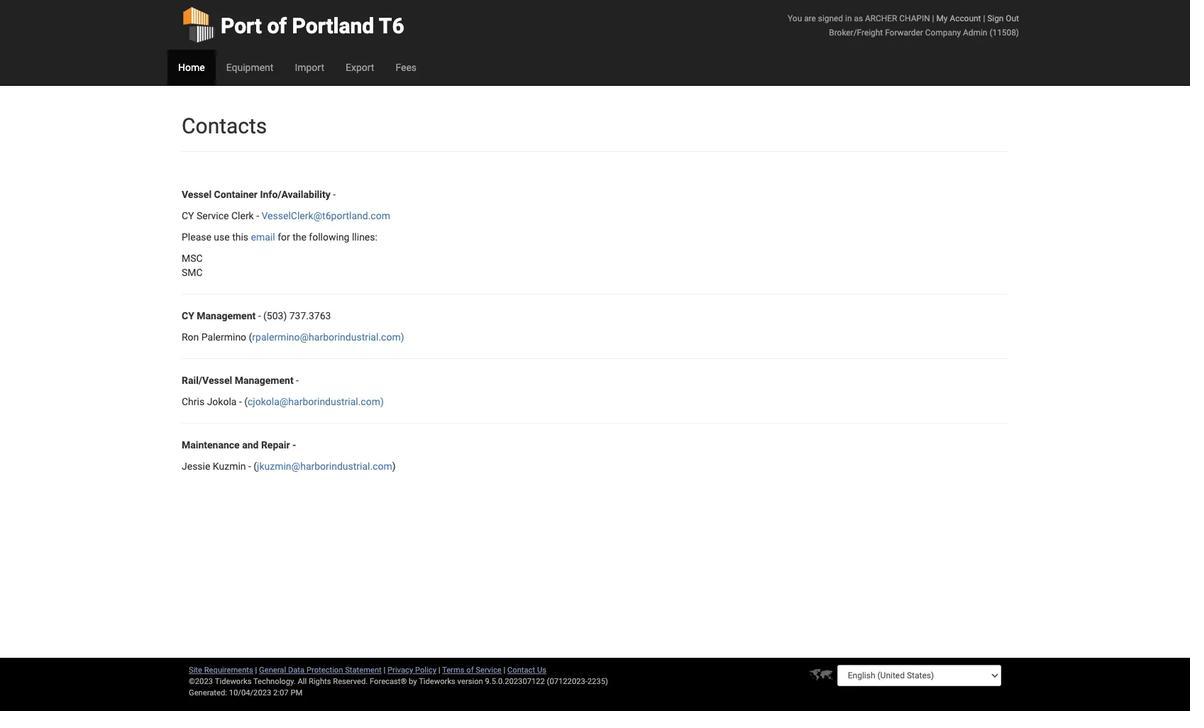 Task type: describe. For each thing, give the bounding box(es) containing it.
reserved.
[[333, 677, 368, 686]]

in
[[845, 13, 852, 23]]

terms of service link
[[442, 666, 502, 675]]

)
[[392, 461, 396, 472]]

site requirements link
[[189, 666, 253, 675]]

cy for cy management - (503) 737.3763
[[182, 310, 194, 321]]

- left (503)
[[258, 310, 261, 321]]

account
[[950, 13, 981, 23]]

cjokola@harborindustrial.com)
[[248, 396, 384, 407]]

all
[[298, 677, 307, 686]]

jkuzmin@harborindustrial.com link
[[257, 461, 392, 472]]

statement
[[345, 666, 382, 675]]

service inside site requirements | general data protection statement | privacy policy | terms of service | contact us ©2023 tideworks technology. all rights reserved. forecast® by tideworks version 9.5.0.202307122 (07122023-2235) generated: 10/04/2023 2:07 pm
[[476, 666, 502, 675]]

company
[[925, 28, 961, 38]]

rail/vessel
[[182, 375, 232, 386]]

general data protection statement link
[[259, 666, 382, 675]]

technology.
[[253, 677, 296, 686]]

sign
[[987, 13, 1004, 23]]

following
[[309, 231, 349, 243]]

- up vesselclerk@t6portland.com
[[333, 189, 336, 200]]

vesselclerk@t6portland.com
[[262, 210, 390, 221]]

0 vertical spatial service
[[197, 210, 229, 221]]

fees
[[396, 62, 417, 73]]

rail/vessel management -
[[182, 375, 299, 386]]

equipment
[[226, 62, 274, 73]]

- right clerk
[[256, 210, 259, 221]]

msc smc
[[182, 253, 203, 278]]

of inside port of portland t6 link
[[267, 13, 287, 38]]

rpalermino@harborindustrial.com) link
[[252, 331, 404, 343]]

version
[[457, 677, 483, 686]]

email
[[251, 231, 275, 243]]

cy service clerk - vesselclerk@t6portland.com
[[182, 210, 390, 221]]

llines:
[[352, 231, 377, 243]]

9.5.0.202307122
[[485, 677, 545, 686]]

kuzmin
[[213, 461, 246, 472]]

jkuzmin@harborindustrial.com
[[257, 461, 392, 472]]

use
[[214, 231, 230, 243]]

privacy
[[388, 666, 413, 675]]

fees button
[[385, 50, 427, 85]]

of inside site requirements | general data protection statement | privacy policy | terms of service | contact us ©2023 tideworks technology. all rights reserved. forecast® by tideworks version 9.5.0.202307122 (07122023-2235) generated: 10/04/2023 2:07 pm
[[466, 666, 474, 675]]

| up tideworks
[[438, 666, 440, 675]]

chapin
[[899, 13, 930, 23]]

jessie
[[182, 461, 210, 472]]

t6
[[379, 13, 404, 38]]

contact us link
[[507, 666, 546, 675]]

vessel
[[182, 189, 212, 200]]

(503)
[[263, 310, 287, 321]]

privacy policy link
[[388, 666, 436, 675]]

export button
[[335, 50, 385, 85]]

©2023 tideworks
[[189, 677, 252, 686]]

contact
[[507, 666, 535, 675]]

| left my
[[932, 13, 934, 23]]

| up forecast®
[[384, 666, 386, 675]]

management for rail/vessel management
[[235, 375, 294, 386]]

port of portland t6
[[221, 13, 404, 38]]

( for cjokola@harborindustrial.com)
[[244, 396, 248, 407]]

- right repair
[[292, 439, 296, 451]]

( for jkuzmin@harborindustrial.com
[[254, 461, 257, 472]]

general
[[259, 666, 286, 675]]

info/availability
[[260, 189, 331, 200]]

737.3763
[[289, 310, 331, 321]]

chris
[[182, 396, 205, 407]]

clerk
[[231, 210, 254, 221]]

port
[[221, 13, 262, 38]]

signed
[[818, 13, 843, 23]]

sign out link
[[987, 13, 1019, 23]]

import
[[295, 62, 324, 73]]

container
[[214, 189, 258, 200]]

policy
[[415, 666, 436, 675]]

contacts
[[182, 114, 267, 138]]

this
[[232, 231, 248, 243]]

0 vertical spatial (
[[249, 331, 252, 343]]

out
[[1006, 13, 1019, 23]]

email link
[[251, 231, 275, 243]]

my account link
[[936, 13, 981, 23]]

2:07
[[273, 688, 289, 698]]

are
[[804, 13, 816, 23]]

export
[[346, 62, 374, 73]]



Task type: locate. For each thing, give the bounding box(es) containing it.
and
[[242, 439, 259, 451]]

- up chris jokola - ( cjokola@harborindustrial.com)
[[296, 375, 299, 386]]

cy up ron
[[182, 310, 194, 321]]

maintenance and repair -
[[182, 439, 296, 451]]

forwarder
[[885, 28, 923, 38]]

of right port
[[267, 13, 287, 38]]

by
[[409, 677, 417, 686]]

the
[[293, 231, 306, 243]]

cy for cy service clerk - vesselclerk@t6portland.com
[[182, 210, 194, 221]]

as
[[854, 13, 863, 23]]

of up version
[[466, 666, 474, 675]]

2 cy from the top
[[182, 310, 194, 321]]

0 horizontal spatial service
[[197, 210, 229, 221]]

smc
[[182, 267, 203, 278]]

admin
[[963, 28, 987, 38]]

you
[[788, 13, 802, 23]]

jessie kuzmin - ( jkuzmin@harborindustrial.com )
[[182, 461, 396, 472]]

my
[[936, 13, 948, 23]]

broker/freight
[[829, 28, 883, 38]]

home
[[178, 62, 205, 73]]

- right jokola
[[239, 396, 242, 407]]

1 vertical spatial cy
[[182, 310, 194, 321]]

site requirements | general data protection statement | privacy policy | terms of service | contact us ©2023 tideworks technology. all rights reserved. forecast® by tideworks version 9.5.0.202307122 (07122023-2235) generated: 10/04/2023 2:07 pm
[[189, 666, 608, 698]]

service up use
[[197, 210, 229, 221]]

home button
[[167, 50, 215, 85]]

1 horizontal spatial (
[[249, 331, 252, 343]]

1 horizontal spatial of
[[466, 666, 474, 675]]

for
[[278, 231, 290, 243]]

( down rail/vessel management -
[[244, 396, 248, 407]]

cy management - (503) 737.3763
[[182, 310, 331, 321]]

2 vertical spatial (
[[254, 461, 257, 472]]

requirements
[[204, 666, 253, 675]]

-
[[333, 189, 336, 200], [256, 210, 259, 221], [258, 310, 261, 321], [296, 375, 299, 386], [239, 396, 242, 407], [292, 439, 296, 451], [248, 461, 251, 472]]

rpalermino@harborindustrial.com)
[[252, 331, 404, 343]]

ron
[[182, 331, 199, 343]]

0 vertical spatial cy
[[182, 210, 194, 221]]

0 vertical spatial management
[[197, 310, 256, 321]]

1 horizontal spatial service
[[476, 666, 502, 675]]

management for cy management
[[197, 310, 256, 321]]

equipment button
[[215, 50, 284, 85]]

data
[[288, 666, 305, 675]]

1 cy from the top
[[182, 210, 194, 221]]

0 horizontal spatial of
[[267, 13, 287, 38]]

| left the sign at the right top of the page
[[983, 13, 985, 23]]

10/04/2023
[[229, 688, 271, 698]]

(
[[249, 331, 252, 343], [244, 396, 248, 407], [254, 461, 257, 472]]

( down cy management - (503) 737.3763 at top
[[249, 331, 252, 343]]

cjokola@harborindustrial.com) link
[[248, 396, 384, 407]]

0 horizontal spatial (
[[244, 396, 248, 407]]

terms
[[442, 666, 464, 675]]

management up chris jokola - ( cjokola@harborindustrial.com)
[[235, 375, 294, 386]]

(11508)
[[990, 28, 1019, 38]]

vessel container info/availability -
[[182, 189, 336, 200]]

please use this email for the following llines:
[[182, 231, 377, 243]]

1 vertical spatial (
[[244, 396, 248, 407]]

maintenance
[[182, 439, 240, 451]]

tideworks
[[419, 677, 455, 686]]

please
[[182, 231, 211, 243]]

protection
[[306, 666, 343, 675]]

you are signed in as archer chapin | my account | sign out broker/freight forwarder company admin (11508)
[[788, 13, 1019, 38]]

site
[[189, 666, 202, 675]]

us
[[537, 666, 546, 675]]

repair
[[261, 439, 290, 451]]

0 vertical spatial of
[[267, 13, 287, 38]]

pm
[[291, 688, 302, 698]]

|
[[932, 13, 934, 23], [983, 13, 985, 23], [255, 666, 257, 675], [384, 666, 386, 675], [438, 666, 440, 675], [504, 666, 505, 675]]

service
[[197, 210, 229, 221], [476, 666, 502, 675]]

( down and
[[254, 461, 257, 472]]

2 horizontal spatial (
[[254, 461, 257, 472]]

cy
[[182, 210, 194, 221], [182, 310, 194, 321]]

import button
[[284, 50, 335, 85]]

msc
[[182, 253, 203, 264]]

generated:
[[189, 688, 227, 698]]

port of portland t6 link
[[182, 0, 404, 50]]

| up 9.5.0.202307122
[[504, 666, 505, 675]]

1 vertical spatial of
[[466, 666, 474, 675]]

cy up please
[[182, 210, 194, 221]]

| left the general
[[255, 666, 257, 675]]

forecast®
[[370, 677, 407, 686]]

1 vertical spatial service
[[476, 666, 502, 675]]

archer
[[865, 13, 897, 23]]

jokola
[[207, 396, 237, 407]]

palermino
[[201, 331, 246, 343]]

portland
[[292, 13, 374, 38]]

management
[[197, 310, 256, 321], [235, 375, 294, 386]]

1 vertical spatial management
[[235, 375, 294, 386]]

management up palermino
[[197, 310, 256, 321]]

rights
[[309, 677, 331, 686]]

vesselclerk@t6portland.com link
[[262, 210, 390, 221]]

service up version
[[476, 666, 502, 675]]

chris jokola - ( cjokola@harborindustrial.com)
[[182, 396, 384, 407]]

2235)
[[587, 677, 608, 686]]

- right kuzmin
[[248, 461, 251, 472]]



Task type: vqa. For each thing, say whether or not it's contained in the screenshot.
Forgot password? Log in
no



